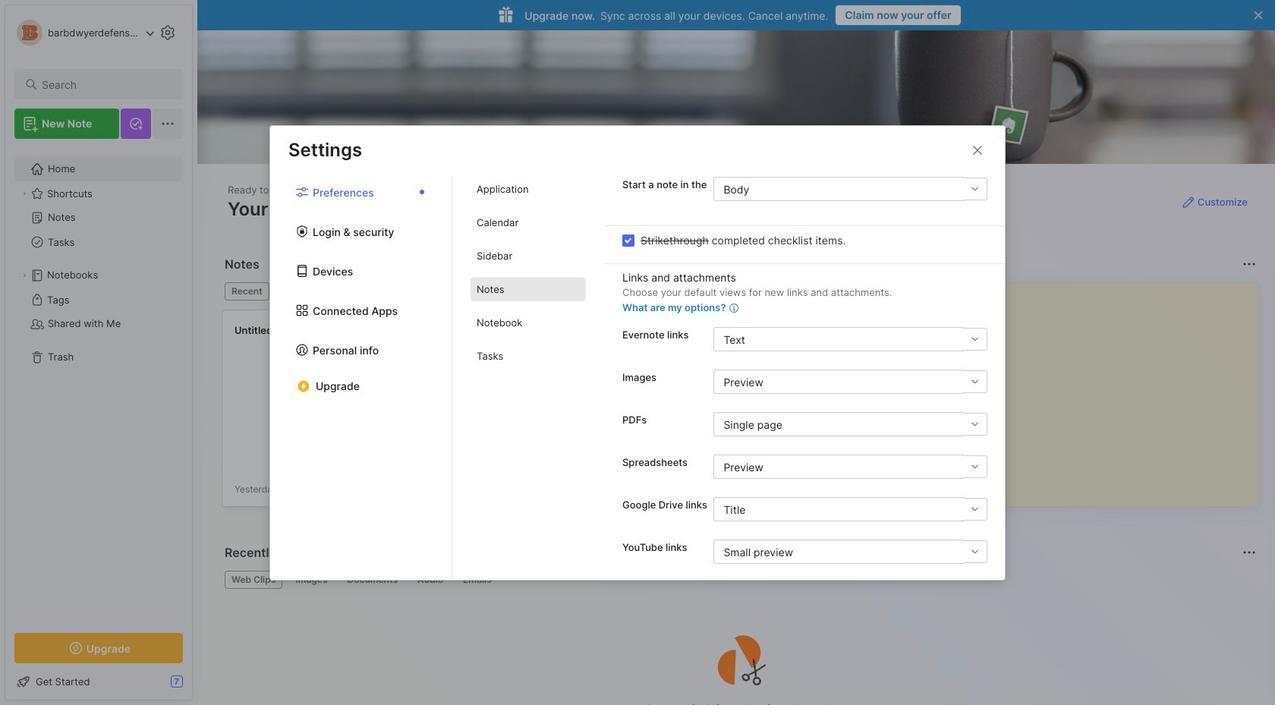 Task type: locate. For each thing, give the bounding box(es) containing it.
row group
[[222, 310, 495, 516]]

expand notebooks image
[[20, 271, 29, 280]]

Choose default view option for Spreadsheets field
[[714, 455, 987, 479]]

none search field inside main element
[[42, 75, 169, 93]]

None search field
[[42, 75, 169, 93]]

Choose default view option for PDFs field
[[714, 412, 987, 437]]

tab list
[[270, 177, 453, 580], [453, 177, 604, 580], [225, 571, 1255, 589]]

Select35 checkbox
[[623, 234, 635, 246]]

Choose default view option for Images field
[[714, 370, 987, 394]]

tree
[[5, 148, 192, 620]]

Choose default view option for YouTube links field
[[714, 540, 987, 564]]

tab
[[471, 177, 586, 201], [471, 210, 586, 235], [471, 244, 586, 268], [471, 277, 586, 301], [225, 282, 269, 301], [471, 311, 586, 335], [471, 344, 586, 368], [225, 571, 283, 589], [289, 571, 335, 589], [341, 571, 405, 589], [411, 571, 450, 589], [456, 571, 499, 589]]

settings image
[[159, 24, 177, 42]]



Task type: vqa. For each thing, say whether or not it's contained in the screenshot.
top More actions FIELD
no



Task type: describe. For each thing, give the bounding box(es) containing it.
Start writing… text field
[[939, 283, 1259, 494]]

main element
[[0, 0, 197, 705]]

Choose default view option for Google Drive links field
[[714, 497, 987, 522]]

Choose default view option for Evernote links field
[[714, 327, 987, 352]]

Search text field
[[42, 77, 169, 92]]

close image
[[969, 141, 987, 159]]

tree inside main element
[[5, 148, 192, 620]]

Start a new note in the body or title. field
[[714, 177, 988, 201]]



